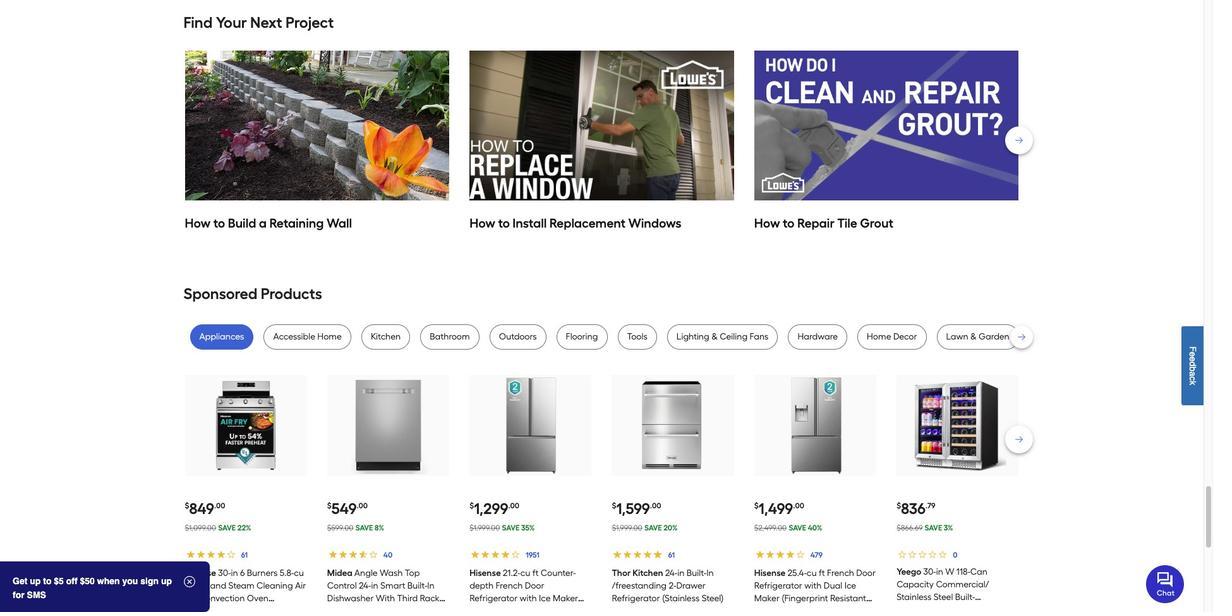 Task type: describe. For each thing, give the bounding box(es) containing it.
40%
[[808, 523, 823, 532]]

can
[[971, 566, 988, 577]]

& for lawn
[[971, 331, 977, 342]]

thor kitchen 24-in built-in /freestanding 2-drawer refrigerator (stainless steel) image
[[625, 376, 722, 474]]

$ 1,599 .00
[[612, 499, 662, 518]]

to inside "get up to $5 off $50 when you sign up for sms"
[[43, 576, 51, 586]]

25.4-
[[788, 568, 807, 578]]

install
[[513, 215, 547, 231]]

d
[[1189, 361, 1199, 366]]

thor
[[612, 568, 631, 578]]

/freestanding
[[612, 580, 667, 591]]

star
[[851, 606, 871, 612]]

angle wash top control 24-in smart built-in dishwasher with third rack (stainless steel) energy st
[[327, 568, 448, 612]]

2 home from the left
[[867, 331, 892, 342]]

to for build
[[214, 215, 225, 231]]

hisense 30-in 6 burners 5.8-cu ft self and steam cleaning air fry convection oven freestanding natural gas range (stainless steel) image
[[197, 376, 295, 474]]

$ for 549
[[327, 501, 332, 510]]

how to repair tile grout link
[[755, 50, 1019, 233]]

35%
[[522, 523, 535, 532]]

burners
[[247, 568, 278, 578]]

chat invite button image
[[1147, 564, 1185, 603]]

replacement
[[550, 215, 626, 231]]

118-
[[957, 566, 971, 577]]

commercial/
[[937, 579, 990, 590]]

steel) inside 24-in built-in /freestanding 2-drawer refrigerator (stainless steel)
[[702, 593, 724, 604]]

1 horizontal spatial kitchen
[[633, 568, 664, 578]]

hisense 21.2-cu ft counter-depth french door refrigerator with ice maker (fingerprint resistant stainless steel) energy star image
[[482, 376, 580, 474]]

lighting
[[677, 331, 710, 342]]

21.2-cu ft counter- depth french door refrigerator with ice maker (fingerprint resistant stainl
[[470, 568, 591, 612]]

in inside angle wash top control 24-in smart built-in dishwasher with third rack (stainless steel) energy st
[[428, 580, 435, 591]]

$ 836 .79
[[897, 499, 936, 518]]

& for lighting
[[712, 331, 718, 342]]

hardware
[[798, 331, 838, 342]]

with inside 25.4-cu ft french door refrigerator with dual ice maker (fingerprint resistant stainless steel) energy star
[[805, 580, 822, 591]]

hisense for 1,499
[[755, 568, 786, 578]]

cleaning
[[257, 580, 293, 591]]

and
[[210, 580, 226, 591]]

to for install
[[498, 215, 510, 231]]

angle
[[355, 568, 378, 578]]

depth
[[470, 580, 494, 591]]

cu inside 30-in 6 burners 5.8-cu ft self and steam cleaning air fry convection oven freestanding natural
[[294, 568, 304, 578]]

cu for 1,499
[[807, 568, 817, 578]]

convection
[[199, 593, 245, 604]]

$2,499.00 save 40%
[[755, 523, 823, 532]]

f e e d b a c k button
[[1182, 326, 1204, 405]]

$866.69 save 3%
[[897, 523, 954, 532]]

(fingerprint inside 21.2-cu ft counter- depth french door refrigerator with ice maker (fingerprint resistant stainl
[[470, 606, 516, 612]]

windows
[[629, 215, 682, 231]]

energy inside angle wash top control 24-in smart built-in dishwasher with third rack (stainless steel) energy st
[[391, 606, 424, 612]]

30-in w 118-can capacity commercial/ stainless steel built- in/freestanding bever
[[897, 566, 1010, 612]]

maker inside 21.2-cu ft counter- depth french door refrigerator with ice maker (fingerprint resistant stainl
[[553, 593, 579, 604]]

30- for 849
[[218, 568, 231, 578]]

dual
[[824, 580, 843, 591]]

1 home from the left
[[318, 331, 342, 342]]

hisense for 1,299
[[470, 568, 501, 578]]

wall
[[327, 215, 352, 231]]

.00 for 1,499
[[794, 501, 805, 510]]

how to install replacement windows
[[470, 215, 682, 231]]

21.2-
[[503, 568, 521, 578]]

ft for 1,499
[[819, 568, 826, 578]]

air
[[295, 580, 306, 591]]

1,599
[[617, 499, 650, 518]]

849
[[189, 499, 214, 518]]

rack
[[420, 593, 440, 604]]

your
[[216, 13, 247, 31]]

24-in built-in /freestanding 2-drawer refrigerator (stainless steel)
[[612, 568, 724, 604]]

refrigerator for 1,299
[[470, 593, 518, 604]]

fry
[[185, 593, 197, 604]]

cu for 1,299
[[521, 568, 531, 578]]

with inside 21.2-cu ft counter- depth french door refrigerator with ice maker (fingerprint resistant stainl
[[520, 593, 537, 604]]

tools
[[628, 331, 648, 342]]

next
[[250, 13, 282, 31]]

$1,099.00 save 22%
[[185, 523, 251, 532]]

k
[[1189, 381, 1199, 385]]

2 e from the top
[[1189, 356, 1199, 361]]

yeego 30-in w 118-can capacity commercial/ stainless steel built-in/freestanding beverage refrigerator with glass door image
[[909, 376, 1007, 474]]

repair
[[798, 215, 835, 231]]

with
[[376, 593, 395, 604]]

22%
[[237, 523, 251, 532]]

yeego
[[897, 566, 922, 577]]

built- inside "30-in w 118-can capacity commercial/ stainless steel built- in/freestanding bever"
[[956, 592, 976, 602]]

25.4-cu ft french door refrigerator with dual ice maker (fingerprint resistant stainless steel) energy star
[[755, 568, 876, 612]]

hisense 25.4-cu ft french door refrigerator with dual ice maker (fingerprint resistant stainless steel) energy star image
[[767, 376, 865, 474]]

ice inside 25.4-cu ft french door refrigerator with dual ice maker (fingerprint resistant stainless steel) energy star
[[845, 580, 857, 591]]

control
[[327, 580, 357, 591]]

dishwasher
[[327, 593, 374, 604]]

stainless inside 25.4-cu ft french door refrigerator with dual ice maker (fingerprint resistant stainless steel) energy star
[[755, 606, 790, 612]]

build
[[228, 215, 256, 231]]

$599.00 save 8%
[[327, 523, 384, 532]]

b
[[1189, 366, 1199, 371]]

get up to $5 off $50 when you sign up for sms
[[13, 576, 172, 600]]

accessible
[[273, 331, 315, 342]]

549
[[332, 499, 357, 518]]

(stainless inside 24-in built-in /freestanding 2-drawer refrigerator (stainless steel)
[[663, 593, 700, 604]]

energy inside 25.4-cu ft french door refrigerator with dual ice maker (fingerprint resistant stainless steel) energy star
[[816, 606, 849, 612]]

$1,999.00 save 20%
[[612, 523, 678, 532]]

c
[[1189, 376, 1199, 381]]

.00 for 1,299
[[509, 501, 520, 510]]

2 up from the left
[[161, 576, 172, 586]]

$1,999.00 for 1,299
[[470, 523, 500, 532]]

fans
[[750, 331, 769, 342]]

midea angle wash top control 24-in smart built-in dishwasher with third rack (stainless steel) energy star, 45-dba image
[[340, 376, 437, 474]]

you
[[122, 576, 138, 586]]

.79
[[926, 501, 936, 510]]

save for 849
[[218, 523, 236, 532]]



Task type: vqa. For each thing, say whether or not it's contained in the screenshot.
Verified Purchaser Icon
no



Task type: locate. For each thing, give the bounding box(es) containing it.
1 .00 from the left
[[214, 501, 225, 510]]

0 horizontal spatial 24-
[[359, 580, 371, 591]]

how to build a retaining wall
[[185, 215, 352, 231]]

a
[[259, 215, 267, 231], [1189, 371, 1199, 376]]

1 horizontal spatial refrigerator
[[612, 593, 660, 604]]

ice right dual
[[845, 580, 857, 591]]

w
[[946, 566, 955, 577]]

save left 8% on the left
[[356, 523, 373, 532]]

1 horizontal spatial maker
[[755, 593, 780, 604]]

freestanding
[[185, 606, 237, 612]]

2 $ from the left
[[327, 501, 332, 510]]

$ inside the $ 1,499 .00
[[755, 501, 759, 510]]

.00 for 549
[[357, 501, 368, 510]]

$1,999.00 down 1,299 on the left bottom of the page
[[470, 523, 500, 532]]

french up dual
[[828, 568, 855, 578]]

resistant up star
[[831, 593, 867, 604]]

door up star
[[857, 568, 876, 578]]

save left 35%
[[502, 523, 520, 532]]

resistant inside 25.4-cu ft french door refrigerator with dual ice maker (fingerprint resistant stainless steel) energy star
[[831, 593, 867, 604]]

drawer
[[677, 580, 706, 591]]

how left install on the left
[[470, 215, 496, 231]]

$ up $2,499.00
[[755, 501, 759, 510]]

2 save from the left
[[356, 523, 373, 532]]

top
[[405, 568, 420, 578]]

1 $1,999.00 from the left
[[470, 523, 500, 532]]

in down angle
[[371, 580, 379, 591]]

f e e d b a c k
[[1189, 346, 1199, 385]]

1 horizontal spatial (stainless
[[663, 593, 700, 604]]

0 horizontal spatial french
[[496, 580, 523, 591]]

4 .00 from the left
[[650, 501, 662, 510]]

836
[[902, 499, 926, 518]]

1 maker from the left
[[553, 593, 579, 604]]

energy
[[391, 606, 424, 612], [816, 606, 849, 612]]

in inside 24-in built-in /freestanding 2-drawer refrigerator (stainless steel)
[[707, 568, 714, 578]]

in left w on the right bottom of page
[[937, 566, 944, 577]]

.00 up $2,499.00 save 40%
[[794, 501, 805, 510]]

1 horizontal spatial (fingerprint
[[782, 593, 829, 604]]

in for 849
[[231, 568, 238, 578]]

$ up $866.69
[[897, 501, 902, 510]]

$2,499.00
[[755, 523, 787, 532]]

off
[[66, 576, 78, 586]]

steel) down with
[[367, 606, 389, 612]]

how for how to build a retaining wall
[[185, 215, 211, 231]]

ft left the self
[[185, 580, 191, 591]]

5 save from the left
[[789, 523, 807, 532]]

24-
[[666, 568, 678, 578], [359, 580, 371, 591]]

in/freestanding
[[897, 604, 960, 612]]

24- inside 24-in built-in /freestanding 2-drawer refrigerator (stainless steel)
[[666, 568, 678, 578]]

save left 20%
[[645, 523, 662, 532]]

(stainless down 2-
[[663, 593, 700, 604]]

third
[[397, 593, 418, 604]]

0 horizontal spatial steel)
[[367, 606, 389, 612]]

6
[[240, 568, 245, 578]]

2 hisense from the left
[[470, 568, 501, 578]]

sms
[[27, 590, 46, 600]]

door inside 25.4-cu ft french door refrigerator with dual ice maker (fingerprint resistant stainless steel) energy star
[[857, 568, 876, 578]]

30-
[[924, 566, 937, 577], [218, 568, 231, 578]]

find
[[184, 13, 213, 31]]

ft inside 30-in 6 burners 5.8-cu ft self and steam cleaning air fry convection oven freestanding natural
[[185, 580, 191, 591]]

steel) inside angle wash top control 24-in smart built-in dishwasher with third rack (stainless steel) energy st
[[367, 606, 389, 612]]

with left dual
[[805, 580, 822, 591]]

$1,999.00 save 35%
[[470, 523, 535, 532]]

0 horizontal spatial with
[[520, 593, 537, 604]]

a right build
[[259, 215, 267, 231]]

0 vertical spatial built-
[[687, 568, 707, 578]]

grout
[[861, 215, 894, 231]]

0 horizontal spatial stainless
[[755, 606, 790, 612]]

2 horizontal spatial ft
[[819, 568, 826, 578]]

door down the counter-
[[525, 580, 545, 591]]

refrigerator down depth
[[470, 593, 518, 604]]

4 save from the left
[[645, 523, 662, 532]]

home right accessible at bottom
[[318, 331, 342, 342]]

natural
[[239, 606, 270, 612]]

save left 40% on the bottom right of page
[[789, 523, 807, 532]]

accessible home
[[273, 331, 342, 342]]

stainless down 25.4-
[[755, 606, 790, 612]]

1 $ from the left
[[185, 501, 189, 510]]

products
[[261, 284, 322, 303]]

(stainless down dishwasher
[[327, 606, 365, 612]]

.00 inside $ 1,599 .00
[[650, 501, 662, 510]]

3 save from the left
[[502, 523, 520, 532]]

to left repair
[[783, 215, 795, 231]]

0 vertical spatial 24-
[[666, 568, 678, 578]]

with down 21.2- in the bottom of the page
[[520, 593, 537, 604]]

30- inside "30-in w 118-can capacity commercial/ stainless steel built- in/freestanding bever"
[[924, 566, 937, 577]]

french down 21.2- in the bottom of the page
[[496, 580, 523, 591]]

project
[[286, 13, 334, 31]]

1 vertical spatial door
[[525, 580, 545, 591]]

cu down 40% on the bottom right of page
[[807, 568, 817, 578]]

in inside "30-in w 118-can capacity commercial/ stainless steel built- in/freestanding bever"
[[937, 566, 944, 577]]

refrigerator down /freestanding
[[612, 593, 660, 604]]

in left 6 on the left of the page
[[231, 568, 238, 578]]

1 horizontal spatial home
[[867, 331, 892, 342]]

save left "3%"
[[925, 523, 943, 532]]

$ inside $ 1,299 .00
[[470, 501, 474, 510]]

.00 up $599.00 save 8%
[[357, 501, 368, 510]]

maker inside 25.4-cu ft french door refrigerator with dual ice maker (fingerprint resistant stainless steel) energy star
[[755, 593, 780, 604]]

save for 549
[[356, 523, 373, 532]]

0 horizontal spatial kitchen
[[371, 331, 401, 342]]

save left the '22%'
[[218, 523, 236, 532]]

.00 inside the $ 1,499 .00
[[794, 501, 805, 510]]

1 vertical spatial built-
[[408, 580, 428, 591]]

cu inside 25.4-cu ft french door refrigerator with dual ice maker (fingerprint resistant stainless steel) energy star
[[807, 568, 817, 578]]

3 .00 from the left
[[509, 501, 520, 510]]

0 horizontal spatial resistant
[[518, 606, 554, 612]]

0 horizontal spatial ice
[[539, 593, 551, 604]]

0 vertical spatial french
[[828, 568, 855, 578]]

0 vertical spatial ice
[[845, 580, 857, 591]]

1 horizontal spatial ice
[[845, 580, 857, 591]]

0 horizontal spatial cu
[[294, 568, 304, 578]]

1 vertical spatial (stainless
[[327, 606, 365, 612]]

2 & from the left
[[971, 331, 977, 342]]

30- up and
[[218, 568, 231, 578]]

$ for 849
[[185, 501, 189, 510]]

24- down angle
[[359, 580, 371, 591]]

0 vertical spatial door
[[857, 568, 876, 578]]

ceiling
[[720, 331, 748, 342]]

0 horizontal spatial refrigerator
[[470, 593, 518, 604]]

$ for 836
[[897, 501, 902, 510]]

find your next project heading
[[184, 10, 1021, 35]]

capacity
[[897, 579, 934, 590]]

with
[[805, 580, 822, 591], [520, 593, 537, 604]]

a inside button
[[1189, 371, 1199, 376]]

0 horizontal spatial in
[[428, 580, 435, 591]]

2 maker from the left
[[755, 593, 780, 604]]

a up k
[[1189, 371, 1199, 376]]

2 energy from the left
[[816, 606, 849, 612]]

1 vertical spatial 24-
[[359, 580, 371, 591]]

e
[[1189, 351, 1199, 356], [1189, 356, 1199, 361]]

resistant inside 21.2-cu ft counter- depth french door refrigerator with ice maker (fingerprint resistant stainl
[[518, 606, 554, 612]]

2 horizontal spatial steel)
[[792, 606, 814, 612]]

for
[[13, 590, 24, 600]]

built- down commercial/
[[956, 592, 976, 602]]

built-
[[687, 568, 707, 578], [408, 580, 428, 591], [956, 592, 976, 602]]

steel)
[[702, 593, 724, 604], [367, 606, 389, 612], [792, 606, 814, 612]]

built- inside 24-in built-in /freestanding 2-drawer refrigerator (stainless steel)
[[687, 568, 707, 578]]

resistant down the counter-
[[518, 606, 554, 612]]

1 horizontal spatial cu
[[521, 568, 531, 578]]

how left build
[[185, 215, 211, 231]]

.00 up $1,099.00 save 22%
[[214, 501, 225, 510]]

to left install on the left
[[498, 215, 510, 231]]

save for 1,299
[[502, 523, 520, 532]]

(fingerprint down depth
[[470, 606, 516, 612]]

$ inside $ 836 .79
[[897, 501, 902, 510]]

2 cu from the left
[[521, 568, 531, 578]]

$599.00
[[327, 523, 354, 532]]

0 vertical spatial kitchen
[[371, 331, 401, 342]]

$
[[185, 501, 189, 510], [327, 501, 332, 510], [470, 501, 474, 510], [612, 501, 617, 510], [755, 501, 759, 510], [897, 501, 902, 510]]

how to install replacement windows link
[[470, 50, 735, 233]]

$ 849 .00
[[185, 499, 225, 518]]

how to build a retaining wall link
[[185, 50, 450, 233]]

1 vertical spatial kitchen
[[633, 568, 664, 578]]

how for how to repair tile grout
[[755, 215, 781, 231]]

6 $ from the left
[[897, 501, 902, 510]]

stainless down capacity
[[897, 592, 932, 602]]

1 vertical spatial resistant
[[518, 606, 554, 612]]

$ for 1,299
[[470, 501, 474, 510]]

1 horizontal spatial french
[[828, 568, 855, 578]]

to left $5
[[43, 576, 51, 586]]

in inside 24-in built-in /freestanding 2-drawer refrigerator (stainless steel)
[[678, 568, 685, 578]]

1 horizontal spatial a
[[1189, 371, 1199, 376]]

in inside 30-in 6 burners 5.8-cu ft self and steam cleaning air fry convection oven freestanding natural
[[231, 568, 238, 578]]

resistant
[[831, 593, 867, 604], [518, 606, 554, 612]]

retaining
[[270, 215, 324, 231]]

ft inside 25.4-cu ft french door refrigerator with dual ice maker (fingerprint resistant stainless steel) energy star
[[819, 568, 826, 578]]

bathroom
[[430, 331, 470, 342]]

3 cu from the left
[[807, 568, 817, 578]]

1 horizontal spatial with
[[805, 580, 822, 591]]

lawn
[[947, 331, 969, 342]]

3 how from the left
[[755, 215, 781, 231]]

0 vertical spatial resistant
[[831, 593, 867, 604]]

$ 549 .00
[[327, 499, 368, 518]]

.00 for 1,599
[[650, 501, 662, 510]]

(fingerprint down 25.4-
[[782, 593, 829, 604]]

0 horizontal spatial up
[[30, 576, 41, 586]]

0 vertical spatial in
[[707, 568, 714, 578]]

2 vertical spatial built-
[[956, 592, 976, 602]]

2 horizontal spatial hisense
[[755, 568, 786, 578]]

refrigerator inside 21.2-cu ft counter- depth french door refrigerator with ice maker (fingerprint resistant stainl
[[470, 593, 518, 604]]

(stainless inside angle wash top control 24-in smart built-in dishwasher with third rack (stainless steel) energy st
[[327, 606, 365, 612]]

1 horizontal spatial 30-
[[924, 566, 937, 577]]

$ 1,499 .00
[[755, 499, 805, 518]]

$ for 1,599
[[612, 501, 617, 510]]

lighting & ceiling fans
[[677, 331, 769, 342]]

1 & from the left
[[712, 331, 718, 342]]

$ up the $599.00
[[327, 501, 332, 510]]

$5
[[54, 576, 64, 586]]

1 horizontal spatial 24-
[[666, 568, 678, 578]]

1 vertical spatial a
[[1189, 371, 1199, 376]]

$1,999.00 for 1,599
[[612, 523, 643, 532]]

0 horizontal spatial a
[[259, 215, 267, 231]]

in
[[707, 568, 714, 578], [428, 580, 435, 591]]

0 vertical spatial (fingerprint
[[782, 593, 829, 604]]

ice inside 21.2-cu ft counter- depth french door refrigerator with ice maker (fingerprint resistant stainl
[[539, 593, 551, 604]]

refrigerator inside 25.4-cu ft french door refrigerator with dual ice maker (fingerprint resistant stainless steel) energy star
[[755, 580, 803, 591]]

1 horizontal spatial energy
[[816, 606, 849, 612]]

how
[[185, 215, 211, 231], [470, 215, 496, 231], [755, 215, 781, 231]]

2 how from the left
[[470, 215, 496, 231]]

24- up 2-
[[666, 568, 678, 578]]

3 hisense from the left
[[755, 568, 786, 578]]

flooring
[[566, 331, 598, 342]]

ft inside 21.2-cu ft counter- depth french door refrigerator with ice maker (fingerprint resistant stainl
[[533, 568, 539, 578]]

hisense left 25.4-
[[755, 568, 786, 578]]

2 horizontal spatial cu
[[807, 568, 817, 578]]

appliances
[[199, 331, 244, 342]]

up
[[30, 576, 41, 586], [161, 576, 172, 586]]

to for repair
[[783, 215, 795, 231]]

e up b
[[1189, 356, 1199, 361]]

(fingerprint inside 25.4-cu ft french door refrigerator with dual ice maker (fingerprint resistant stainless steel) energy star
[[782, 593, 829, 604]]

midea
[[327, 568, 353, 578]]

in for 1,599
[[678, 568, 685, 578]]

.00 inside the $ 549 .00
[[357, 501, 368, 510]]

1 horizontal spatial built-
[[687, 568, 707, 578]]

hisense up the self
[[185, 568, 216, 578]]

to left build
[[214, 215, 225, 231]]

in up drawer
[[678, 568, 685, 578]]

e up d
[[1189, 351, 1199, 356]]

1 hisense from the left
[[185, 568, 216, 578]]

$ up $1,999.00 save 20%
[[612, 501, 617, 510]]

0 horizontal spatial ft
[[185, 580, 191, 591]]

french inside 21.2-cu ft counter- depth french door refrigerator with ice maker (fingerprint resistant stainl
[[496, 580, 523, 591]]

stainless inside "30-in w 118-can capacity commercial/ stainless steel built- in/freestanding bever"
[[897, 592, 932, 602]]

8%
[[375, 523, 384, 532]]

ice down the counter-
[[539, 593, 551, 604]]

ft for 1,299
[[533, 568, 539, 578]]

.00 inside $ 1,299 .00
[[509, 501, 520, 510]]

30- inside 30-in 6 burners 5.8-cu ft self and steam cleaning air fry convection oven freestanding natural
[[218, 568, 231, 578]]

1 vertical spatial ice
[[539, 593, 551, 604]]

0 horizontal spatial (fingerprint
[[470, 606, 516, 612]]

home
[[318, 331, 342, 342], [867, 331, 892, 342]]

$1,999.00
[[470, 523, 500, 532], [612, 523, 643, 532]]

how left repair
[[755, 215, 781, 231]]

built- inside angle wash top control 24-in smart built-in dishwasher with third rack (stainless steel) energy st
[[408, 580, 428, 591]]

1 energy from the left
[[391, 606, 424, 612]]

steel) inside 25.4-cu ft french door refrigerator with dual ice maker (fingerprint resistant stainless steel) energy star
[[792, 606, 814, 612]]

1 save from the left
[[218, 523, 236, 532]]

energy down third
[[391, 606, 424, 612]]

0 vertical spatial stainless
[[897, 592, 932, 602]]

1 up from the left
[[30, 576, 41, 586]]

1 vertical spatial french
[[496, 580, 523, 591]]

& right the lawn
[[971, 331, 977, 342]]

ft left the counter-
[[533, 568, 539, 578]]

save for 1,599
[[645, 523, 662, 532]]

get
[[13, 576, 27, 586]]

6 save from the left
[[925, 523, 943, 532]]

cu inside 21.2-cu ft counter- depth french door refrigerator with ice maker (fingerprint resistant stainl
[[521, 568, 531, 578]]

sign
[[141, 576, 159, 586]]

$ up $1,999.00 save 35%
[[470, 501, 474, 510]]

0 horizontal spatial door
[[525, 580, 545, 591]]

2 horizontal spatial refrigerator
[[755, 580, 803, 591]]

$ inside the $ 849 .00
[[185, 501, 189, 510]]

$ inside the $ 549 .00
[[327, 501, 332, 510]]

3 $ from the left
[[470, 501, 474, 510]]

.00 up $1,999.00 save 35%
[[509, 501, 520, 510]]

wash
[[380, 568, 403, 578]]

hisense up depth
[[470, 568, 501, 578]]

refrigerator for 1,599
[[612, 593, 660, 604]]

.00 for 849
[[214, 501, 225, 510]]

(fingerprint
[[782, 593, 829, 604], [470, 606, 516, 612]]

0 horizontal spatial energy
[[391, 606, 424, 612]]

0 horizontal spatial home
[[318, 331, 342, 342]]

$ inside $ 1,599 .00
[[612, 501, 617, 510]]

& left ceiling
[[712, 331, 718, 342]]

built- up drawer
[[687, 568, 707, 578]]

in inside angle wash top control 24-in smart built-in dishwasher with third rack (stainless steel) energy st
[[371, 580, 379, 591]]

home decor
[[867, 331, 918, 342]]

30- up capacity
[[924, 566, 937, 577]]

0 horizontal spatial 30-
[[218, 568, 231, 578]]

0 horizontal spatial maker
[[553, 593, 579, 604]]

.00 inside the $ 849 .00
[[214, 501, 225, 510]]

1 horizontal spatial stainless
[[897, 592, 932, 602]]

1 horizontal spatial how
[[470, 215, 496, 231]]

steel
[[934, 592, 954, 602]]

1 horizontal spatial hisense
[[470, 568, 501, 578]]

$866.69
[[897, 523, 923, 532]]

1 vertical spatial in
[[428, 580, 435, 591]]

$ for 1,499
[[755, 501, 759, 510]]

4 $ from the left
[[612, 501, 617, 510]]

0 vertical spatial a
[[259, 215, 267, 231]]

save for 836
[[925, 523, 943, 532]]

1,499
[[759, 499, 794, 518]]

up up sms
[[30, 576, 41, 586]]

1 vertical spatial with
[[520, 593, 537, 604]]

0 horizontal spatial (stainless
[[327, 606, 365, 612]]

0 horizontal spatial built-
[[408, 580, 428, 591]]

0 horizontal spatial $1,999.00
[[470, 523, 500, 532]]

steel) down drawer
[[702, 593, 724, 604]]

3%
[[944, 523, 954, 532]]

hisense
[[185, 568, 216, 578], [470, 568, 501, 578], [755, 568, 786, 578]]

1 horizontal spatial in
[[707, 568, 714, 578]]

thor kitchen
[[612, 568, 664, 578]]

self
[[193, 580, 208, 591]]

2 .00 from the left
[[357, 501, 368, 510]]

0 horizontal spatial how
[[185, 215, 211, 231]]

kitchen
[[371, 331, 401, 342], [633, 568, 664, 578]]

1 horizontal spatial up
[[161, 576, 172, 586]]

0 horizontal spatial hisense
[[185, 568, 216, 578]]

5 .00 from the left
[[794, 501, 805, 510]]

2 $1,999.00 from the left
[[612, 523, 643, 532]]

when
[[97, 576, 120, 586]]

0 horizontal spatial &
[[712, 331, 718, 342]]

$1,999.00 down 1,599
[[612, 523, 643, 532]]

1 horizontal spatial ft
[[533, 568, 539, 578]]

refrigerator down 25.4-
[[755, 580, 803, 591]]

$ 1,299 .00
[[470, 499, 520, 518]]

how for how to install replacement windows
[[470, 215, 496, 231]]

.00 up $1,999.00 save 20%
[[650, 501, 662, 510]]

2 horizontal spatial how
[[755, 215, 781, 231]]

1 horizontal spatial door
[[857, 568, 876, 578]]

30-in 6 burners 5.8-cu ft self and steam cleaning air fry convection oven freestanding natural 
[[185, 568, 306, 612]]

1 horizontal spatial resistant
[[831, 593, 867, 604]]

1 how from the left
[[185, 215, 211, 231]]

energy down dual
[[816, 606, 849, 612]]

steel) down 25.4-
[[792, 606, 814, 612]]

hisense for 849
[[185, 568, 216, 578]]

1 horizontal spatial $1,999.00
[[612, 523, 643, 532]]

$1,099.00
[[185, 523, 216, 532]]

cu left the counter-
[[521, 568, 531, 578]]

1 vertical spatial (fingerprint
[[470, 606, 516, 612]]

home left decor
[[867, 331, 892, 342]]

1 horizontal spatial steel)
[[702, 593, 724, 604]]

cu up air
[[294, 568, 304, 578]]

save for 1,499
[[789, 523, 807, 532]]

tile
[[838, 215, 858, 231]]

0 vertical spatial (stainless
[[663, 593, 700, 604]]

1 vertical spatial stainless
[[755, 606, 790, 612]]

up right the sign
[[161, 576, 172, 586]]

30- for 836
[[924, 566, 937, 577]]

$ up $1,099.00
[[185, 501, 189, 510]]

2 horizontal spatial built-
[[956, 592, 976, 602]]

in for 836
[[937, 566, 944, 577]]

1 horizontal spatial &
[[971, 331, 977, 342]]

1 cu from the left
[[294, 568, 304, 578]]

ft up dual
[[819, 568, 826, 578]]

french inside 25.4-cu ft french door refrigerator with dual ice maker (fingerprint resistant stainless steel) energy star
[[828, 568, 855, 578]]

built- down top on the bottom left
[[408, 580, 428, 591]]

1,299
[[474, 499, 509, 518]]

5 $ from the left
[[755, 501, 759, 510]]

0 vertical spatial with
[[805, 580, 822, 591]]

1 e from the top
[[1189, 351, 1199, 356]]

24- inside angle wash top control 24-in smart built-in dishwasher with third rack (stainless steel) energy st
[[359, 580, 371, 591]]

door inside 21.2-cu ft counter- depth french door refrigerator with ice maker (fingerprint resistant stainl
[[525, 580, 545, 591]]

refrigerator inside 24-in built-in /freestanding 2-drawer refrigerator (stainless steel)
[[612, 593, 660, 604]]



